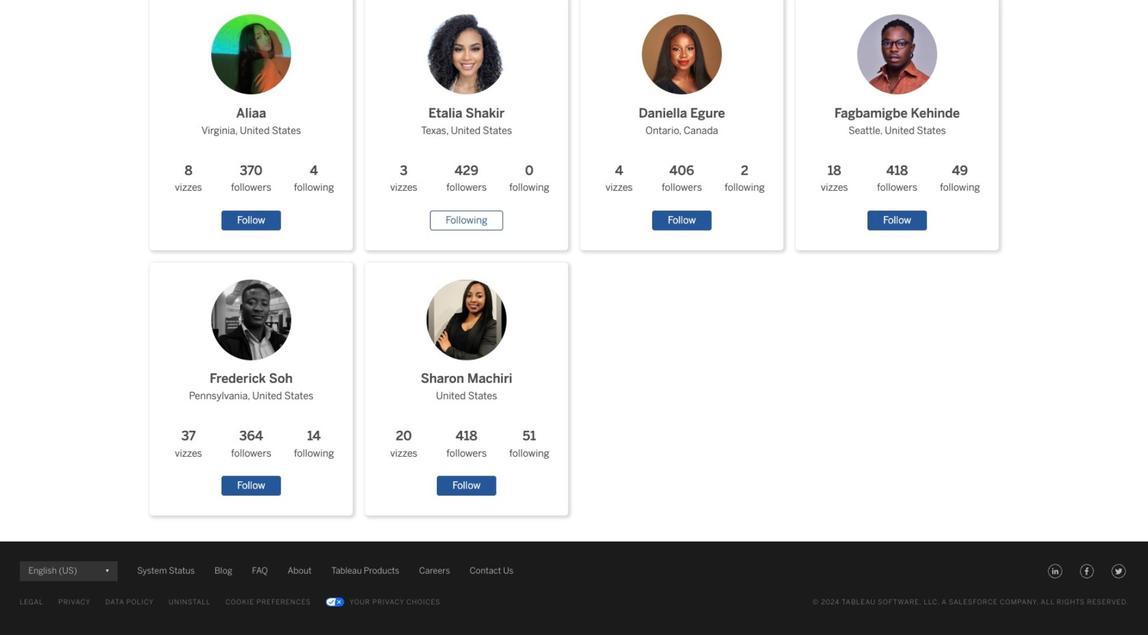 Task type: vqa. For each thing, say whether or not it's contained in the screenshot.
Viz of the Day heading
no



Task type: describe. For each thing, give the bounding box(es) containing it.
selected language element
[[28, 561, 109, 581]]

avatar image for aliaa image
[[211, 14, 292, 95]]

avatar image for etalia shakir image
[[426, 14, 507, 95]]

avatar image for daniella egure image
[[642, 14, 723, 95]]

avatar image for sharon machiri image
[[426, 280, 507, 360]]



Task type: locate. For each thing, give the bounding box(es) containing it.
avatar image for frederick  soh image
[[211, 280, 292, 360]]

avatar image for fagbamigbe kehinde image
[[857, 14, 938, 95]]



